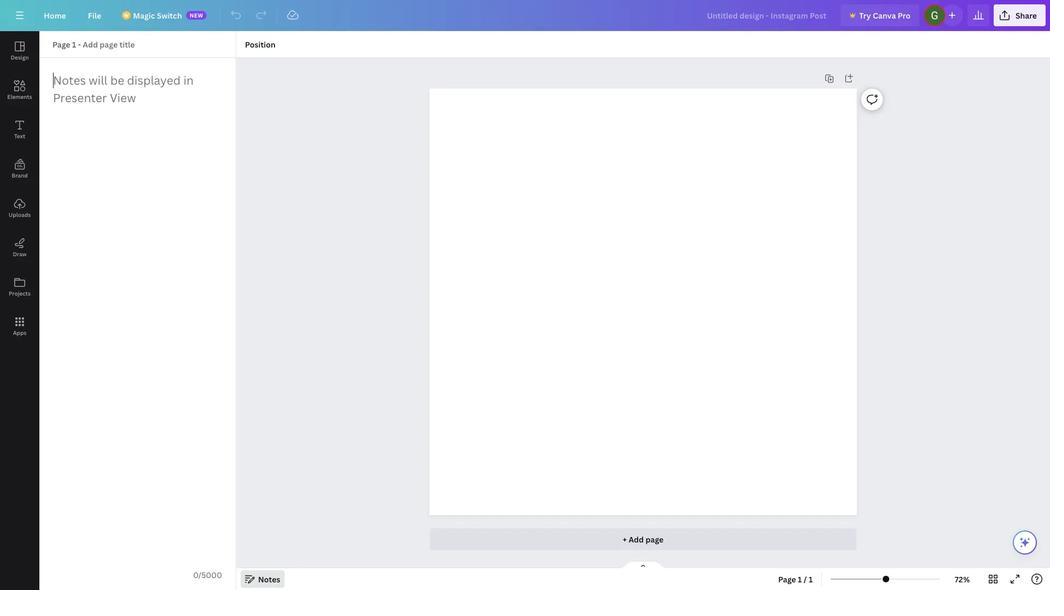 Task type: locate. For each thing, give the bounding box(es) containing it.
1 horizontal spatial 1
[[798, 575, 802, 585]]

file
[[88, 10, 101, 21]]

0 vertical spatial page
[[53, 39, 70, 50]]

apps
[[13, 329, 26, 337]]

1 horizontal spatial page
[[778, 575, 796, 585]]

brand button
[[0, 149, 39, 189]]

+
[[623, 535, 627, 545]]

/
[[198, 570, 201, 581], [804, 575, 807, 585]]

0 horizontal spatial page
[[53, 39, 70, 50]]

1
[[72, 39, 76, 50], [798, 575, 802, 585], [809, 575, 813, 585]]

0
[[193, 570, 198, 581]]

notes button
[[241, 571, 285, 589]]

canva assistant image
[[1019, 537, 1032, 550]]

Design title text field
[[698, 4, 836, 26]]

new
[[190, 11, 203, 19]]

brand
[[12, 172, 28, 179]]

home link
[[35, 4, 75, 26]]

+ add page button
[[430, 529, 857, 551]]

0 horizontal spatial 1
[[72, 39, 76, 50]]

magic switch
[[133, 10, 182, 21]]

design button
[[0, 31, 39, 71]]

draw
[[13, 251, 27, 258]]

+ add page
[[623, 535, 664, 545]]

try
[[859, 10, 871, 21]]

uploads
[[9, 211, 31, 219]]

main menu bar
[[0, 0, 1050, 31]]

page for page 1 -
[[53, 39, 70, 50]]

switch
[[157, 10, 182, 21]]

text
[[14, 132, 25, 140]]

page
[[53, 39, 70, 50], [778, 575, 796, 585]]

Page title text field
[[83, 38, 136, 51]]

0 horizontal spatial /
[[198, 570, 201, 581]]

show pages image
[[617, 561, 670, 570]]

elements button
[[0, 71, 39, 110]]

page 1 / 1
[[778, 575, 813, 585]]

design
[[11, 54, 29, 61]]

72% button
[[945, 571, 980, 589]]

1 vertical spatial page
[[778, 575, 796, 585]]

share button
[[994, 4, 1046, 26]]



Task type: describe. For each thing, give the bounding box(es) containing it.
pro
[[898, 10, 911, 21]]

projects button
[[0, 268, 39, 307]]

projects
[[9, 290, 31, 297]]

position
[[245, 39, 276, 50]]

page 1 -
[[53, 39, 83, 50]]

2 horizontal spatial 1
[[809, 575, 813, 585]]

share
[[1016, 10, 1037, 21]]

72%
[[955, 575, 970, 585]]

uploads button
[[0, 189, 39, 228]]

0 out of 5,000 characters used element
[[193, 570, 222, 581]]

page
[[646, 535, 664, 545]]

magic
[[133, 10, 155, 21]]

file button
[[79, 4, 110, 26]]

position button
[[241, 36, 280, 53]]

0 / 5000
[[193, 570, 222, 581]]

text button
[[0, 110, 39, 149]]

1 horizontal spatial /
[[804, 575, 807, 585]]

apps button
[[0, 307, 39, 346]]

side panel tab list
[[0, 31, 39, 346]]

1 for /
[[798, 575, 802, 585]]

Notes will be displayed in Presenter View text field
[[40, 59, 235, 565]]

canva
[[873, 10, 896, 21]]

page for page 1 / 1
[[778, 575, 796, 585]]

5000
[[201, 570, 222, 581]]

home
[[44, 10, 66, 21]]

1 for -
[[72, 39, 76, 50]]

try canva pro button
[[841, 4, 920, 26]]

-
[[78, 39, 81, 50]]

try canva pro
[[859, 10, 911, 21]]

draw button
[[0, 228, 39, 268]]

add
[[629, 535, 644, 545]]

notes
[[258, 575, 280, 585]]

elements
[[7, 93, 32, 100]]



Task type: vqa. For each thing, say whether or not it's contained in the screenshot.
all inside the Button
no



